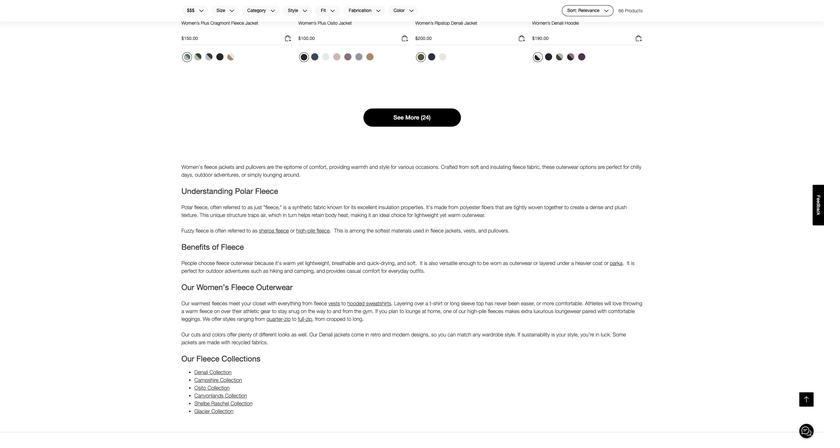 Task type: locate. For each thing, give the bounding box(es) containing it.
women's plus cragmont fleece jacket image
[[182, 0, 292, 15]]

jacket down women's plus osito jacket image
[[339, 20, 352, 26]]

1 vertical spatial perfect
[[182, 268, 197, 274]]

1 horizontal spatial tnf black image
[[301, 54, 307, 61]]

leggings.
[[182, 316, 202, 322]]

glacier collection link
[[195, 409, 234, 414]]

1 horizontal spatial yet
[[440, 212, 447, 218]]

zip
[[285, 316, 291, 322], [306, 316, 313, 322]]

0 horizontal spatial yet
[[297, 260, 304, 266]]

$choose color$ option group
[[182, 52, 237, 65], [299, 52, 376, 65], [416, 52, 449, 65], [533, 52, 588, 65]]

fleece
[[231, 20, 244, 26], [255, 186, 278, 196], [221, 242, 244, 252], [231, 283, 254, 292], [197, 354, 220, 363]]

yet inside polar fleece, often referred to as just "fleece," is a synthetic fabric known for its excellent insulation properties. it's made from polyester fibers that are tightly woven together to create a dense and plush texture. this unique structure traps air, which in turn helps retain body heat, making it an ideal choice for lightweight yet warm outerwear.
[[440, 212, 447, 218]]

women's plus cragmont fleece jacket button
[[182, 20, 258, 32]]

jackets down cuts
[[182, 340, 197, 345]]

osito collection link
[[195, 385, 230, 391]]

1 vertical spatial fleeces
[[488, 308, 504, 314]]

1 horizontal spatial made
[[435, 204, 447, 210]]

for left the its
[[344, 204, 350, 210]]

0 vertical spatial yet
[[440, 212, 447, 218]]

2 vertical spatial with
[[221, 340, 230, 345]]

for
[[391, 164, 397, 170], [624, 164, 630, 170], [344, 204, 350, 210], [408, 212, 414, 218], [199, 268, 205, 274], [382, 268, 388, 274]]

full-
[[298, 316, 306, 322]]

outerwear inside "women's fleece jackets and pullovers are the epitome of comfort, providing warmth and style for various occasions. crafted from soft and insulating fleece fabric, these outerwear options are perfect for chilly days, outdoor adventures, or simply lounging around."
[[557, 164, 579, 170]]

canyonlands collection link
[[195, 393, 247, 399]]

denali right ripstop
[[452, 20, 463, 26]]

Gardenia White/Almond Butter radio
[[226, 52, 236, 62]]

our warmest fleeces meet your closet with everything from fleece vests to hooded sweatshirts
[[182, 301, 392, 306]]

1 vertical spatial if
[[518, 332, 521, 338]]

fabrics.
[[252, 340, 268, 345]]

0 vertical spatial often
[[211, 204, 222, 210]]

pullovers.
[[489, 228, 510, 234]]

0 horizontal spatial warm
[[186, 308, 198, 314]]

category button
[[242, 5, 280, 16]]

fleece up adventures
[[221, 242, 244, 252]]

tnf black image for the left tnf black radio
[[216, 53, 224, 61]]

0 vertical spatial you
[[380, 308, 388, 314]]

0 horizontal spatial your
[[242, 301, 252, 306]]

. up plan
[[392, 301, 393, 306]]

way
[[317, 308, 326, 314]]

women's up warmest
[[197, 283, 229, 292]]

. right coat
[[623, 260, 625, 266]]

tnf black image left gardenia white/almond butter "image"
[[216, 53, 224, 61]]

osito inside denali collection campshire collection osito collection canyonlands collection shelbe raschel collection glacier collection
[[195, 385, 206, 391]]

2 e from the top
[[817, 201, 822, 203]]

0 horizontal spatial if
[[376, 308, 378, 314]]

with inside . layering over a t-shirt or long sleeve top has never been easier, or more comfortable. athletes will love throwing a warm fleece on over their athletic gear to stay snug on the way to and from the gym. if you plan to lounge at home, one of our high-pile fleeces makes extra luxurious loungewear paired with comfortable leggings. we offer styles ranging from
[[598, 308, 607, 314]]

if inside . layering over a t-shirt or long sleeve top has never been easier, or more comfortable. athletes will love throwing a warm fleece on over their athletic gear to stay snug on the way to and from the gym. if you plan to lounge at home, one of our high-pile fleeces makes extra luxurious loungewear paired with comfortable leggings. we offer styles ranging from
[[376, 308, 378, 314]]

2 vertical spatial .
[[392, 301, 393, 306]]

0 horizontal spatial on
[[214, 308, 220, 314]]

0 vertical spatial women's
[[182, 164, 203, 170]]

. down "body"
[[330, 228, 331, 234]]

1 vertical spatial you
[[438, 332, 447, 338]]

offer inside our cuts and colors offer plenty of different looks as well. our denali jackets come in retro and modern designs, so you can match any wardrobe style. if sustainability is your style, you're in luck. some jackets are made with recycled fabrics.
[[227, 332, 237, 338]]

1 horizontal spatial zip
[[306, 316, 313, 322]]

ranging
[[237, 316, 254, 322]]

1 vertical spatial osito
[[195, 385, 206, 391]]

main content
[[0, 0, 825, 432]]

TNF Black radio
[[215, 52, 225, 62], [544, 52, 554, 62], [299, 52, 309, 62]]

high-
[[296, 228, 308, 234], [468, 308, 479, 314]]

and down lightweight,
[[317, 268, 325, 274]]

your
[[242, 301, 252, 306], [557, 332, 567, 338]]

$150.00
[[182, 35, 198, 41]]

1 vertical spatial yet
[[297, 260, 304, 266]]

the inside "women's fleece jackets and pullovers are the epitome of comfort, providing warmth and style for various occasions. crafted from soft and insulating fleece fabric, these outerwear options are perfect for chilly days, outdoor adventures, or simply lounging around."
[[276, 164, 283, 170]]

0 vertical spatial polar
[[235, 186, 253, 196]]

3 women's from the left
[[416, 20, 434, 26]]

our for our cuts and colors offer plenty of different looks as well. our denali jackets come in retro and modern designs, so you can match any wardrobe style. if sustainability is your style, you're in luck. some jackets are made with recycled fabrics.
[[182, 332, 190, 338]]

1 vertical spatial often
[[215, 228, 227, 234]]

of inside our cuts and colors offer plenty of different looks as well. our denali jackets come in retro and modern designs, so you can match any wardrobe style. if sustainability is your style, you're in luck. some jackets are made with recycled fabrics.
[[253, 332, 258, 338]]

1 vertical spatial with
[[598, 308, 607, 314]]

made down colors
[[207, 340, 220, 345]]

1 vertical spatial high-
[[468, 308, 479, 314]]

1 vertical spatial made
[[207, 340, 220, 345]]

occasions.
[[416, 164, 440, 170]]

athletic
[[244, 308, 259, 314]]

main content containing understanding polar fleece
[[0, 0, 825, 432]]

warm up leggings.
[[186, 308, 198, 314]]

0 vertical spatial pile
[[308, 228, 315, 234]]

tnf black image
[[545, 53, 553, 61]]

fleeces left meet
[[212, 301, 228, 306]]

0 horizontal spatial osito
[[195, 385, 206, 391]]

forest olive image
[[418, 54, 424, 61]]

2 jacket from the left
[[339, 20, 352, 26]]

1 horizontal spatial over
[[415, 301, 425, 306]]

denali left hoodie
[[552, 20, 564, 26]]

osito down "campshire"
[[195, 385, 206, 391]]

and up adventures,
[[236, 164, 245, 170]]

1 horizontal spatial polar
[[235, 186, 253, 196]]

over up at
[[415, 301, 425, 306]]

1 on from the left
[[214, 308, 220, 314]]

denali up "campshire"
[[195, 370, 208, 375]]

osito down fit dropdown button
[[328, 20, 338, 26]]

at
[[422, 308, 427, 314]]

are down cuts
[[199, 340, 206, 345]]

quick-
[[367, 260, 381, 266]]

women's up the days,
[[182, 164, 203, 170]]

2 horizontal spatial with
[[598, 308, 607, 314]]

0 vertical spatial if
[[376, 308, 378, 314]]

is right parka link
[[632, 260, 635, 266]]

tnf black image left shady blue image
[[301, 54, 307, 61]]

on up full-zip link
[[301, 308, 307, 314]]

the up long. at bottom left
[[355, 308, 362, 314]]

1 women's from the left
[[182, 20, 200, 26]]

jacket down the women's ripstop denali jacket image
[[465, 20, 478, 26]]

0 vertical spatial high-
[[296, 228, 308, 234]]

1 plus from the left
[[201, 20, 209, 26]]

0 vertical spatial with
[[268, 301, 277, 306]]

0 vertical spatial made
[[435, 204, 447, 210]]

well.
[[298, 332, 308, 338]]

as left well.
[[292, 332, 297, 338]]

heavier
[[576, 260, 592, 266]]

2 horizontal spatial .
[[623, 260, 625, 266]]

our down cuts
[[182, 354, 194, 363]]

or
[[242, 172, 246, 178], [290, 228, 295, 234], [534, 260, 539, 266], [605, 260, 609, 266], [537, 301, 542, 306]]

you right so
[[438, 332, 447, 338]]

1 horizontal spatial high-
[[468, 308, 479, 314]]

are right 'that'
[[506, 204, 513, 210]]

or inside "women's fleece jackets and pullovers are the epitome of comfort, providing warmth and style for various occasions. crafted from soft and insulating fleece fabric, these outerwear options are perfect for chilly days, outdoor adventures, or simply lounging around."
[[242, 172, 246, 178]]

high- down sleeve
[[468, 308, 479, 314]]

referred up structure
[[223, 204, 240, 210]]

or up luxurious
[[537, 301, 542, 306]]

outerwear up adventures
[[231, 260, 253, 266]]

2 horizontal spatial jacket
[[465, 20, 478, 26]]

women's ripstop denali jacket
[[416, 20, 478, 26]]

0 horizontal spatial jackets
[[182, 340, 197, 345]]

fleece inside button
[[231, 20, 244, 26]]

offer right we
[[212, 316, 222, 322]]

1 vertical spatial your
[[557, 332, 567, 338]]

pile down top has
[[479, 308, 487, 314]]

plus
[[201, 20, 209, 26], [318, 20, 326, 26]]

2 $choose color$ option group from the left
[[299, 52, 376, 65]]

1 horizontal spatial warm
[[283, 260, 296, 266]]

2 horizontal spatial warm
[[448, 212, 461, 218]]

fit
[[321, 8, 326, 13]]

with down colors
[[221, 340, 230, 345]]

Coal Brown/Dusty Periwinkle radio
[[204, 52, 214, 62]]

outerwear right worn
[[510, 260, 533, 266]]

to right vests link on the bottom of page
[[342, 301, 346, 306]]

0 horizontal spatial zip
[[285, 316, 291, 322]]

white dune image
[[439, 53, 447, 61]]

0 vertical spatial your
[[242, 301, 252, 306]]

0 horizontal spatial offer
[[212, 316, 222, 322]]

outdoor right the days,
[[195, 172, 213, 178]]

or left 'layered'
[[534, 260, 539, 266]]

often
[[211, 204, 222, 210], [215, 228, 227, 234]]

our left cuts
[[182, 332, 190, 338]]

fleeces down never on the right bottom of page
[[488, 308, 504, 314]]

fleece up way
[[314, 301, 327, 306]]

often up the unique
[[211, 204, 222, 210]]

warm
[[448, 212, 461, 218], [283, 260, 296, 266], [186, 308, 198, 314]]

0 vertical spatial referred
[[223, 204, 240, 210]]

0 horizontal spatial with
[[221, 340, 230, 345]]

tnf black radio left gardenia white/almond butter "image"
[[215, 52, 225, 62]]

yet up camping,
[[297, 260, 304, 266]]

women's for women's denali hoodie
[[533, 20, 551, 26]]

shady blue image
[[311, 53, 318, 61]]

1 horizontal spatial jacket
[[339, 20, 352, 26]]

$100.00 button
[[299, 34, 409, 45]]

0 horizontal spatial made
[[207, 340, 220, 345]]

vests,
[[464, 228, 477, 234]]

collection
[[210, 370, 232, 375], [220, 377, 242, 383], [208, 385, 230, 391], [225, 393, 247, 399], [231, 401, 253, 407], [212, 409, 234, 414]]

1 horizontal spatial offer
[[227, 332, 237, 338]]

1 $choose color$ option group from the left
[[182, 52, 237, 65]]

if right style. at the right bottom of the page
[[518, 332, 521, 338]]

0 horizontal spatial plus
[[201, 20, 209, 26]]

a inside . layering over a t-shirt or long sleeve top has never been easier, or more comfortable. athletes will love throwing a warm fleece on over their athletic gear to stay snug on the way to and from the gym. if you plan to lounge at home, one of our high-pile fleeces makes extra luxurious loungewear paired with comfortable leggings. we offer styles ranging from
[[182, 308, 184, 314]]

fleece down women's plus cragmont fleece jacket 'image'
[[231, 20, 244, 26]]

often down the unique
[[215, 228, 227, 234]]

fleece up denali collection link
[[197, 354, 220, 363]]

0 vertical spatial over
[[415, 301, 425, 306]]

0 vertical spatial perfect
[[607, 164, 622, 170]]

women's up the $100.00
[[299, 20, 317, 26]]

1 vertical spatial offer
[[227, 332, 237, 338]]

see more (24)
[[394, 114, 431, 121]]

with inside our cuts and colors offer plenty of different looks as well. our denali jackets come in retro and modern designs, so you can match any wardrobe style. if sustainability is your style, you're in luck. some jackets are made with recycled fabrics.
[[221, 340, 230, 345]]

women's for women's plus osito jacket
[[299, 20, 317, 26]]

0 vertical spatial jackets
[[219, 164, 235, 170]]

0 vertical spatial osito
[[328, 20, 338, 26]]

$200.00
[[416, 35, 432, 41]]

. for casual
[[623, 260, 625, 266]]

comfort
[[363, 268, 380, 274]]

is inside our cuts and colors offer plenty of different looks as well. our denali jackets come in retro and modern designs, so you can match any wardrobe style. if sustainability is your style, you're in luck. some jackets are made with recycled fabrics.
[[552, 332, 555, 338]]

Pink Moss radio
[[332, 52, 342, 62]]

3 our from the top
[[182, 332, 190, 338]]

1 horizontal spatial if
[[518, 332, 521, 338]]

4 our from the top
[[182, 354, 194, 363]]

plus inside women's plus osito jacket button
[[318, 20, 326, 26]]

and up everyday
[[398, 260, 406, 266]]

1 vertical spatial outdoor
[[206, 268, 224, 274]]

fleece down lounging
[[255, 186, 278, 196]]

0 vertical spatial warm
[[448, 212, 461, 218]]

known
[[328, 204, 343, 210]]

referred inside polar fleece, often referred to as just "fleece," is a synthetic fabric known for its excellent insulation properties. it's made from polyester fibers that are tightly woven together to create a dense and plush texture. this unique structure traps air, which in turn helps retain body heat, making it an ideal choice for lightweight yet warm outerwear.
[[223, 204, 240, 210]]

. inside ".  it is perfect for outdoor adventures such as hiking and camping, and provides casual comfort for everyday outfits."
[[623, 260, 625, 266]]

1 horizontal spatial pile
[[479, 308, 487, 314]]

4 $choose color$ option group from the left
[[533, 52, 588, 65]]

are inside our cuts and colors offer plenty of different looks as well. our denali jackets come in retro and modern designs, so you can match any wardrobe style. if sustainability is your style, you're in luck. some jackets are made with recycled fabrics.
[[199, 340, 206, 345]]

fleece for of
[[221, 242, 244, 252]]

fleece up adventures,
[[204, 164, 217, 170]]

1 horizontal spatial on
[[301, 308, 307, 314]]

0 horizontal spatial fleeces
[[212, 301, 228, 306]]

66
[[619, 8, 624, 13]]

1 vertical spatial .
[[623, 260, 625, 266]]

choose
[[199, 260, 215, 266]]

0 horizontal spatial .
[[330, 228, 331, 234]]

is right sustainability
[[552, 332, 555, 338]]

tnf black image
[[216, 53, 224, 61], [301, 54, 307, 61]]

layering
[[395, 301, 413, 306]]

high- down helps
[[296, 228, 308, 234]]

on
[[214, 308, 220, 314], [301, 308, 307, 314]]

perfect
[[607, 164, 622, 170], [182, 268, 197, 274]]

tightly
[[514, 204, 527, 210]]

0 horizontal spatial jacket
[[245, 20, 258, 26]]

outdoor down choose
[[206, 268, 224, 274]]

2 our from the top
[[182, 301, 190, 306]]

body
[[326, 212, 337, 218]]

2 vertical spatial warm
[[186, 308, 198, 314]]

66 products status
[[619, 5, 643, 16]]

on left their
[[214, 308, 220, 314]]

women's ripstop denali jacket button
[[416, 20, 478, 32]]

0 horizontal spatial you
[[380, 308, 388, 314]]

1 horizontal spatial outerwear
[[510, 260, 533, 266]]

drying,
[[381, 260, 396, 266]]

as inside our cuts and colors offer plenty of different looks as well. our denali jackets come in retro and modern designs, so you can match any wardrobe style. if sustainability is your style, you're in luck. some jackets are made with recycled fabrics.
[[292, 332, 297, 338]]

4 women's from the left
[[533, 20, 551, 26]]

our inside our cuts and colors offer plenty of different looks as well. our denali jackets come in retro and modern designs, so you can match any wardrobe style. if sustainability is your style, you're in luck. some jackets are made with recycled fabrics.
[[182, 332, 190, 338]]

color
[[394, 8, 405, 13]]

White Dune/TNF Black radio
[[533, 52, 543, 62]]

collection up campshire collection link
[[210, 370, 232, 375]]

Black Currant Purple radio
[[577, 52, 587, 62]]

1 vertical spatial over
[[221, 308, 231, 314]]

your left style,
[[557, 332, 567, 338]]

you inside our cuts and colors offer plenty of different looks as well. our denali jackets come in retro and modern designs, so you can match any wardrobe style. if sustainability is your style, you're in luck. some jackets are made with recycled fabrics.
[[438, 332, 447, 338]]

1 horizontal spatial your
[[557, 332, 567, 338]]

0 horizontal spatial tnf black image
[[216, 53, 224, 61]]

outerwear right these
[[557, 164, 579, 170]]

a right under
[[572, 260, 574, 266]]

1 vertical spatial warm
[[283, 260, 296, 266]]

1 horizontal spatial fleeces
[[488, 308, 504, 314]]

styles
[[223, 316, 236, 322]]

jackets inside our cuts and colors offer plenty of different looks as well. our denali jackets come in retro and modern designs, so you can match any wardrobe style. if sustainability is your style, you're in luck. some jackets are made with recycled fabrics.
[[182, 340, 197, 345]]

0 horizontal spatial perfect
[[182, 268, 197, 274]]

texture.
[[182, 212, 198, 218]]

2 women's from the left
[[299, 20, 317, 26]]

$$$ button
[[182, 5, 209, 16]]

women's up $190.00
[[533, 20, 551, 26]]

from inside polar fleece, often referred to as just "fleece," is a synthetic fabric known for its excellent insulation properties. it's made from polyester fibers that are tightly woven together to create a dense and plush texture. this unique structure traps air, which in turn helps retain body heat, making it an ideal choice for lightweight yet warm outerwear.
[[449, 204, 459, 210]]

size button
[[211, 5, 239, 16]]

e
[[817, 198, 822, 201], [817, 201, 822, 203]]

to
[[242, 204, 246, 210], [565, 204, 569, 210], [247, 228, 251, 234], [478, 260, 482, 266], [342, 301, 346, 306], [272, 308, 277, 314], [327, 308, 332, 314], [400, 308, 404, 314], [292, 316, 297, 322], [347, 316, 352, 322]]

is
[[283, 204, 287, 210], [210, 228, 214, 234], [345, 228, 348, 234], [424, 260, 428, 266], [632, 260, 635, 266], [552, 332, 555, 338]]

helps
[[299, 212, 311, 218]]

2 horizontal spatial denali
[[552, 20, 564, 26]]

0 vertical spatial fleeces
[[212, 301, 228, 306]]

warmth
[[351, 164, 368, 170]]

0 vertical spatial offer
[[212, 316, 222, 322]]

for down properties.
[[408, 212, 414, 218]]

lounge
[[406, 308, 421, 314]]

1 horizontal spatial jackets
[[219, 164, 235, 170]]

of inside . layering over a t-shirt or long sleeve top has never been easier, or more comfortable. athletes will love throwing a warm fleece on over their athletic gear to stay snug on the way to and from the gym. if you plan to lounge at home, one of our high-pile fleeces makes extra luxurious loungewear paired with comfortable leggings. we offer styles ranging from
[[453, 308, 458, 314]]

Forest Olive radio
[[416, 52, 426, 62]]

it
[[369, 212, 371, 218]]

you inside . layering over a t-shirt or long sleeve top has never been easier, or more comfortable. athletes will love throwing a warm fleece on over their athletic gear to stay snug on the way to and from the gym. if you plan to lounge at home, one of our high-pile fleeces makes extra luxurious loungewear paired with comfortable leggings. we offer styles ranging from
[[380, 308, 388, 314]]

1 vertical spatial jackets
[[182, 340, 197, 345]]

our left warmest
[[182, 301, 190, 306]]

size
[[217, 8, 225, 13]]

a inside button
[[817, 208, 822, 211]]

warm inside . layering over a t-shirt or long sleeve top has never been easier, or more comfortable. athletes will love throwing a warm fleece on over their athletic gear to stay snug on the way to and from the gym. if you plan to lounge at home, one of our high-pile fleeces makes extra luxurious loungewear paired with comfortable leggings. we offer styles ranging from
[[186, 308, 198, 314]]

$choose color$ option group for $200.00
[[416, 52, 449, 65]]

0 vertical spatial .
[[330, 228, 331, 234]]

style button
[[283, 5, 312, 16]]

fleece inside . layering over a t-shirt or long sleeve top has never been easier, or more comfortable. athletes will love throwing a warm fleece on over their athletic gear to stay snug on the way to and from the gym. if you plan to lounge at home, one of our high-pile fleeces makes extra luxurious loungewear paired with comfortable leggings. we offer styles ranging from
[[200, 308, 213, 314]]

black currant purple image
[[579, 53, 586, 61]]

plus for cragmont
[[201, 20, 209, 26]]

sweatshirts
[[366, 301, 392, 306]]

women's denali hoodie image
[[533, 0, 643, 15]]

perfect left chilly
[[607, 164, 622, 170]]

1 vertical spatial pile
[[479, 308, 487, 314]]

women's plus osito jacket
[[299, 20, 352, 26]]

of right epitome
[[304, 164, 308, 170]]

with
[[268, 301, 277, 306], [598, 308, 607, 314], [221, 340, 230, 345]]

we
[[203, 316, 210, 322]]

1 horizontal spatial perfect
[[607, 164, 622, 170]]

0 vertical spatial outdoor
[[195, 172, 213, 178]]

as inside polar fleece, often referred to as just "fleece," is a synthetic fabric known for its excellent insulation properties. it's made from polyester fibers that are tightly woven together to create a dense and plush texture. this unique structure traps air, which in turn helps retain body heat, making it an ideal choice for lightweight yet warm outerwear.
[[248, 204, 253, 210]]

Dark Sage/Misty Sage radio
[[182, 52, 192, 62]]

1 vertical spatial polar
[[182, 204, 193, 210]]

$100.00
[[299, 35, 315, 41]]

Summit Navy radio
[[427, 52, 437, 62]]

referred
[[223, 204, 240, 210], [228, 228, 245, 234]]

1 horizontal spatial plus
[[318, 20, 326, 26]]

women's down $$$ at the top left of page
[[182, 20, 200, 26]]

and left style
[[370, 164, 378, 170]]

everyday
[[389, 268, 409, 274]]

.  it is perfect for outdoor adventures such as hiking and camping, and provides casual comfort for everyday outfits.
[[182, 260, 635, 274]]

back to top image
[[803, 396, 811, 404]]

3 jacket from the left
[[465, 20, 478, 26]]

for left chilly
[[624, 164, 630, 170]]

made
[[435, 204, 447, 210], [207, 340, 220, 345]]

3 $choose color$ option group from the left
[[416, 52, 449, 65]]

1 our from the top
[[182, 283, 194, 292]]

tnf black image for tnf black radio to the middle
[[301, 54, 307, 61]]

extra
[[522, 308, 533, 314]]

collection down shelbe raschel collection link
[[212, 409, 234, 414]]

if down sweatshirts
[[376, 308, 378, 314]]

denali collection link
[[195, 370, 232, 375]]

Misty Sage/Pine Needle radio
[[555, 52, 565, 62]]

our
[[182, 283, 194, 292], [182, 301, 190, 306], [182, 332, 190, 338], [182, 354, 194, 363]]

Fawn Grey/TNF Black radio
[[566, 52, 576, 62]]

1 horizontal spatial you
[[438, 332, 447, 338]]

stay
[[278, 308, 287, 314]]

people choose fleece outerwear because it's warm yet lightweight, breathable and quick-drying, and soft.  it is also versatile enough to be worn as outerwear or layered under a heavier coat or parka
[[182, 260, 623, 266]]

insulation
[[379, 204, 400, 210]]

. inside . layering over a t-shirt or long sleeve top has never been easier, or more comfortable. athletes will love throwing a warm fleece on over their athletic gear to stay snug on the way to and from the gym. if you plan to lounge at home, one of our high-pile fleeces makes extra luxurious loungewear paired with comfortable leggings. we offer styles ranging from
[[392, 301, 393, 306]]

Meld Grey radio
[[354, 52, 364, 62]]

,
[[313, 316, 314, 322]]

1 horizontal spatial .
[[392, 301, 393, 306]]

our cuts and colors offer plenty of different looks as well. our denali jackets come in retro and modern designs, so you can match any wardrobe style. if sustainability is your style, you're in luck. some jackets are made with recycled fabrics.
[[182, 332, 627, 345]]

0 horizontal spatial denali
[[195, 370, 208, 375]]

gardenia white/almond butter image
[[227, 53, 235, 61]]

warm up jackets, at the bottom right of page
[[448, 212, 461, 218]]

heat,
[[338, 212, 350, 218]]

summit navy image
[[428, 53, 436, 61]]

a t-
[[426, 301, 434, 306]]

from down the "hooded"
[[343, 308, 353, 314]]

2 plus from the left
[[318, 20, 326, 26]]

1 horizontal spatial osito
[[328, 20, 338, 26]]

e up b
[[817, 201, 822, 203]]

2 horizontal spatial outerwear
[[557, 164, 579, 170]]

perfect inside "women's fleece jackets and pullovers are the epitome of comfort, providing warmth and style for various occasions. crafted from soft and insulating fleece fabric, these outerwear options are perfect for chilly days, outdoor adventures, or simply lounging around."
[[607, 164, 622, 170]]

luck.
[[601, 332, 612, 338]]

1 horizontal spatial denali
[[452, 20, 463, 26]]

synthetic
[[293, 204, 312, 210]]

plus inside women's plus cragmont fleece jacket button
[[201, 20, 209, 26]]

referred down structure
[[228, 228, 245, 234]]

Shady Blue radio
[[310, 52, 320, 62]]



Task type: describe. For each thing, give the bounding box(es) containing it.
in right used at the right bottom of the page
[[426, 228, 430, 234]]

to up structure
[[242, 204, 246, 210]]

our for our fleece collections
[[182, 354, 194, 363]]

shelbe raschel collection link
[[195, 401, 253, 407]]

$190.00 button
[[533, 34, 643, 45]]

White Dune radio
[[438, 52, 448, 62]]

women's denali hoodie button
[[533, 20, 579, 32]]

is inside polar fleece, often referred to as just "fleece," is a synthetic fabric known for its excellent insulation properties. it's made from polyester fibers that are tightly woven together to create a dense and plush texture. this unique structure traps air, which in turn helps retain body heat, making it an ideal choice for lightweight yet warm outerwear.
[[283, 204, 287, 210]]

often inside polar fleece, often referred to as just "fleece," is a synthetic fabric known for its excellent insulation properties. it's made from polyester fibers that are tightly woven together to create a dense and plush texture. this unique structure traps air, which in turn helps retain body heat, making it an ideal choice for lightweight yet warm outerwear.
[[211, 204, 222, 210]]

polar fleece, often referred to as just "fleece," is a synthetic fabric known for its excellent insulation properties. it's made from polyester fibers that are tightly woven together to create a dense and plush texture. this unique structure traps air, which in turn helps retain body heat, making it an ideal choice for lightweight yet warm outerwear.
[[182, 204, 627, 218]]

1 zip from the left
[[285, 316, 291, 322]]

dark sage/misty sage image
[[184, 54, 190, 61]]

and right cuts
[[202, 332, 211, 338]]

match
[[458, 332, 472, 338]]

Almond Butter radio
[[365, 52, 375, 62]]

0 horizontal spatial high-
[[296, 228, 308, 234]]

a up 'turn'
[[288, 204, 291, 210]]

0 horizontal spatial over
[[221, 308, 231, 314]]

shirt or long
[[434, 301, 460, 306]]

1 jacket from the left
[[245, 20, 258, 26]]

collection up shelbe raschel collection link
[[225, 393, 247, 399]]

women's plus cragmont fleece jacket
[[182, 20, 258, 26]]

also
[[429, 260, 438, 266]]

the up , on the left
[[308, 308, 315, 314]]

Fawn Grey radio
[[343, 52, 353, 62]]

pine needle/misty sage image
[[194, 53, 201, 61]]

in inside polar fleece, often referred to as just "fleece," is a synthetic fabric known for its excellent insulation properties. it's made from polyester fibers that are tightly woven together to create a dense and plush texture. this unique structure traps air, which in turn helps retain body heat, making it an ideal choice for lightweight yet warm outerwear.
[[283, 212, 287, 218]]

fuzzy fleece is often referred to as sherpa fleece or high-pile fleece .  this is among the softest materials used in fleece jackets, vests, and pullovers.
[[182, 228, 510, 234]]

2 on from the left
[[301, 308, 307, 314]]

your inside our cuts and colors offer plenty of different looks as well. our denali jackets come in retro and modern designs, so you can match any wardrobe style. if sustainability is your style, you're in luck. some jackets are made with recycled fabrics.
[[557, 332, 567, 338]]

fleece left fabric, at the top
[[513, 164, 526, 170]]

fabric,
[[528, 164, 541, 170]]

the left softest
[[367, 228, 374, 234]]

our denali
[[310, 332, 333, 338]]

and inside polar fleece, often referred to as just "fleece," is a synthetic fabric known for its excellent insulation properties. it's made from polyester fibers that are tightly woven together to create a dense and plush texture. this unique structure traps air, which in turn helps retain body heat, making it an ideal choice for lightweight yet warm outerwear.
[[605, 204, 614, 210]]

plush
[[615, 204, 627, 210]]

2 horizontal spatial tnf black radio
[[544, 52, 554, 62]]

women's inside "women's fleece jackets and pullovers are the epitome of comfort, providing warmth and style for various occasions. crafted from soft and insulating fleece fabric, these outerwear options are perfect for chilly days, outdoor adventures, or simply lounging around."
[[182, 164, 203, 170]]

jacket for women's plus osito jacket
[[339, 20, 352, 26]]

snug
[[289, 308, 300, 314]]

to down layering
[[400, 308, 404, 314]]

relevance
[[579, 8, 600, 13]]

warmest
[[191, 301, 211, 306]]

from up full-zip link
[[303, 301, 313, 306]]

for down choose
[[199, 268, 205, 274]]

made inside our cuts and colors offer plenty of different looks as well. our denali jackets come in retro and modern designs, so you can match any wardrobe style. if sustainability is your style, you're in luck. some jackets are made with recycled fabrics.
[[207, 340, 220, 345]]

made inside polar fleece, often referred to as just "fleece," is a synthetic fabric known for its excellent insulation properties. it's made from polyester fibers that are tightly woven together to create a dense and plush texture. this unique structure traps air, which in turn helps retain body heat, making it an ideal choice for lightweight yet warm outerwear.
[[435, 204, 447, 210]]

ideal
[[380, 212, 390, 218]]

an
[[373, 212, 378, 218]]

as right worn
[[503, 260, 509, 266]]

never
[[495, 301, 507, 306]]

of inside "women's fleece jackets and pullovers are the epitome of comfort, providing warmth and style for various occasions. crafted from soft and insulating fleece fabric, these outerwear options are perfect for chilly days, outdoor adventures, or simply lounging around."
[[304, 164, 308, 170]]

is left the among
[[345, 228, 348, 234]]

c
[[817, 211, 822, 213]]

as inside ".  it is perfect for outdoor adventures such as hiking and camping, and provides casual comfort for everyday outfits."
[[263, 268, 269, 274]]

jackets inside "women's fleece jackets and pullovers are the epitome of comfort, providing warmth and style for various occasions. crafted from soft and insulating fleece fabric, these outerwear options are perfect for chilly days, outdoor adventures, or simply lounging around."
[[219, 164, 235, 170]]

been
[[509, 301, 520, 306]]

in left 'luck.'
[[596, 332, 600, 338]]

or down 'turn'
[[290, 228, 295, 234]]

woven
[[529, 204, 543, 210]]

denali inside denali collection campshire collection osito collection canyonlands collection shelbe raschel collection glacier collection
[[195, 370, 208, 375]]

0 horizontal spatial tnf black radio
[[215, 52, 225, 62]]

from right , on the left
[[315, 316, 326, 322]]

sherpa
[[259, 228, 274, 234]]

2 zip from the left
[[306, 316, 313, 322]]

together
[[545, 204, 563, 210]]

to left create
[[565, 204, 569, 210]]

looks
[[278, 332, 290, 338]]

and right soft
[[481, 164, 489, 170]]

around.
[[284, 172, 301, 178]]

structure
[[227, 212, 247, 218]]

from down gear
[[255, 316, 265, 322]]

misty sage/pine needle image
[[556, 53, 564, 61]]

that
[[496, 204, 504, 210]]

fawn grey image
[[344, 53, 352, 61]]

insulating
[[491, 164, 512, 170]]

warm inside polar fleece, often referred to as just "fleece," is a synthetic fabric known for its excellent insulation properties. it's made from polyester fibers that are tightly woven together to create a dense and plush texture. this unique structure traps air, which in turn helps retain body heat, making it an ideal choice for lightweight yet warm outerwear.
[[448, 212, 461, 218]]

materials
[[392, 228, 412, 234]]

pile inside . layering over a t-shirt or long sleeve top has never been easier, or more comfortable. athletes will love throwing a warm fleece on over their athletic gear to stay snug on the way to and from the gym. if you plan to lounge at home, one of our high-pile fleeces makes extra luxurious loungewear paired with comfortable leggings. we offer styles ranging from
[[479, 308, 487, 314]]

1 vertical spatial referred
[[228, 228, 245, 234]]

outdoor inside "women's fleece jackets and pullovers are the epitome of comfort, providing warmth and style for various occasions. crafted from soft and insulating fleece fabric, these outerwear options are perfect for chilly days, outdoor adventures, or simply lounging around."
[[195, 172, 213, 178]]

$200.00 button
[[416, 34, 526, 45]]

days,
[[182, 172, 194, 178]]

women's ripstop denali jacket image
[[416, 0, 526, 15]]

Pine Needle/Misty Sage radio
[[193, 52, 203, 62]]

women's for women's plus cragmont fleece jacket
[[182, 20, 200, 26]]

any
[[473, 332, 481, 338]]

almond butter image
[[367, 53, 374, 61]]

1 e from the top
[[817, 198, 822, 201]]

sleeve
[[461, 301, 475, 306]]

worn
[[491, 260, 502, 266]]

to down traps
[[247, 228, 251, 234]]

a left dense
[[586, 204, 589, 210]]

home,
[[428, 308, 442, 314]]

if inside our cuts and colors offer plenty of different looks as well. our denali jackets come in retro and modern designs, so you can match any wardrobe style. if sustainability is your style, you're in luck. some jackets are made with recycled fabrics.
[[518, 332, 521, 338]]

osito inside women's plus osito jacket button
[[328, 20, 338, 26]]

and right vests,
[[479, 228, 487, 234]]

1 horizontal spatial tnf black radio
[[299, 52, 309, 62]]

turn
[[288, 212, 297, 218]]

from inside "women's fleece jackets and pullovers are the epitome of comfort, providing warmth and style for various occasions. crafted from soft and insulating fleece fabric, these outerwear options are perfect for chilly days, outdoor adventures, or simply lounging around."
[[459, 164, 470, 170]]

vests
[[329, 301, 340, 306]]

Gardenia White radio
[[321, 52, 331, 62]]

0 horizontal spatial outerwear
[[231, 260, 253, 266]]

pink moss image
[[333, 53, 341, 61]]

plus for osito
[[318, 20, 326, 26]]

and up casual at the left bottom of page
[[357, 260, 366, 266]]

fleece right choose
[[216, 260, 230, 266]]

throwing
[[624, 301, 643, 306]]

quarter-
[[267, 316, 285, 322]]

style,
[[568, 332, 580, 338]]

for down drying,
[[382, 268, 388, 274]]

white dune/tnf black image
[[535, 54, 542, 61]]

category
[[248, 8, 266, 13]]

d
[[817, 203, 822, 206]]

are inside polar fleece, often referred to as just "fleece," is a synthetic fabric known for its excellent insulation properties. it's made from polyester fibers that are tightly woven together to create a dense and plush texture. this unique structure traps air, which in turn helps retain body heat, making it an ideal choice for lightweight yet warm outerwear.
[[506, 204, 513, 210]]

fleece for polar
[[255, 186, 278, 196]]

which
[[269, 212, 282, 218]]

layered
[[540, 260, 556, 266]]

fleece for women's
[[231, 283, 254, 292]]

women's for women's ripstop denali jacket
[[416, 20, 434, 26]]

$choose color$ option group for $190.00
[[533, 52, 588, 65]]

fleece left jackets, at the bottom right of page
[[431, 228, 444, 234]]

outdoor inside ".  it is perfect for outdoor adventures such as hiking and camping, and provides casual comfort for everyday outfits."
[[206, 268, 224, 274]]

is up the benefits of fleece
[[210, 228, 214, 234]]

polar inside polar fleece, often referred to as just "fleece," is a synthetic fabric known for its excellent insulation properties. it's made from polyester fibers that are tightly woven together to create a dense and plush texture. this unique structure traps air, which in turn helps retain body heat, making it an ideal choice for lightweight yet warm outerwear.
[[182, 204, 193, 210]]

fleece right sherpa at bottom left
[[276, 228, 289, 234]]

offer inside . layering over a t-shirt or long sleeve top has never been easier, or more comfortable. athletes will love throwing a warm fleece on over their athletic gear to stay snug on the way to and from the gym. if you plan to lounge at home, one of our high-pile fleeces makes extra luxurious loungewear paired with comfortable leggings. we offer styles ranging from
[[212, 316, 222, 322]]

is left also
[[424, 260, 428, 266]]

our women's fleece outerwear
[[182, 283, 293, 292]]

casual
[[347, 268, 361, 274]]

for right style
[[391, 164, 397, 170]]

0 horizontal spatial pile
[[308, 228, 315, 234]]

and right hiking
[[284, 268, 293, 274]]

are up lounging
[[267, 164, 274, 170]]

top has
[[477, 301, 494, 306]]

fleeces inside . layering over a t-shirt or long sleeve top has never been easier, or more comfortable. athletes will love throwing a warm fleece on over their athletic gear to stay snug on the way to and from the gym. if you plan to lounge at home, one of our high-pile fleeces makes extra luxurious loungewear paired with comfortable leggings. we offer styles ranging from
[[488, 308, 504, 314]]

long.
[[353, 316, 364, 322]]

jacket for women's ripstop denali jacket
[[465, 20, 478, 26]]

high- inside . layering over a t-shirt or long sleeve top has never been easier, or more comfortable. athletes will love throwing a warm fleece on over their athletic gear to stay snug on the way to and from the gym. if you plan to lounge at home, one of our high-pile fleeces makes extra luxurious loungewear paired with comfortable leggings. we offer styles ranging from
[[468, 308, 479, 314]]

as left sherpa at bottom left
[[253, 228, 258, 234]]

hoodie
[[565, 20, 579, 26]]

fawn grey/tnf black image
[[568, 53, 575, 61]]

chilly
[[631, 164, 642, 170]]

or inside . layering over a t-shirt or long sleeve top has never been easier, or more comfortable. athletes will love throwing a warm fleece on over their athletic gear to stay snug on the way to and from the gym. if you plan to lounge at home, one of our high-pile fleeces makes extra luxurious loungewear paired with comfortable leggings. we offer styles ranging from
[[537, 301, 542, 306]]

meld grey image
[[356, 53, 363, 61]]

outerwear
[[256, 283, 293, 292]]

women's plus osito jacket image
[[299, 0, 409, 15]]

provides
[[327, 268, 346, 274]]

or right coat
[[605, 260, 609, 266]]

collection down campshire collection link
[[208, 385, 230, 391]]

perfect inside ".  it is perfect for outdoor adventures such as hiking and camping, and provides casual comfort for everyday outfits."
[[182, 268, 197, 274]]

air,
[[261, 212, 267, 218]]

our for our women's fleece outerwear
[[182, 283, 194, 292]]

gardenia white image
[[322, 53, 330, 61]]

and right retro
[[383, 332, 391, 338]]

fleece right the fuzzy
[[196, 228, 209, 234]]

sherpa fleece link
[[259, 228, 289, 234]]

retain
[[312, 212, 324, 218]]

designs,
[[411, 332, 430, 338]]

outfits.
[[410, 268, 425, 274]]

used
[[413, 228, 424, 234]]

more
[[406, 114, 420, 121]]

our for our warmest fleeces meet your closet with everything from fleece vests to hooded sweatshirts
[[182, 301, 190, 306]]

sort: relevance
[[568, 8, 600, 13]]

to up "quarter-"
[[272, 308, 277, 314]]

collection up canyonlands collection link
[[220, 377, 242, 383]]

to left long. at bottom left
[[347, 316, 352, 322]]

. for athletes
[[392, 301, 393, 306]]

are right 'options'
[[598, 164, 605, 170]]

1 vertical spatial women's
[[197, 283, 229, 292]]

to left full-
[[292, 316, 297, 322]]

raschel
[[211, 401, 229, 407]]

can
[[448, 332, 456, 338]]

collection right raschel
[[231, 401, 253, 407]]

and inside . layering over a t-shirt or long sleeve top has never been easier, or more comfortable. athletes will love throwing a warm fleece on over their athletic gear to stay snug on the way to and from the gym. if you plan to lounge at home, one of our high-pile fleeces makes extra luxurious loungewear paired with comfortable leggings. we offer styles ranging from
[[333, 308, 342, 314]]

under
[[557, 260, 570, 266]]

high-pile fleece link
[[296, 228, 330, 234]]

traps
[[248, 212, 259, 218]]

fleece down retain
[[317, 228, 330, 234]]

softest
[[375, 228, 390, 234]]

to right way
[[327, 308, 332, 314]]

luxurious
[[534, 308, 554, 314]]

of up choose
[[212, 242, 219, 252]]

it's
[[427, 204, 433, 210]]

recycled
[[232, 340, 251, 345]]

parka link
[[611, 260, 623, 266]]

women's fleece jackets and pullovers are the epitome of comfort, providing warmth and style for various occasions. crafted from soft and insulating fleece fabric, these outerwear options are perfect for chilly days, outdoor adventures, or simply lounging around.
[[182, 164, 642, 178]]

cropped
[[327, 316, 346, 322]]

gym.
[[363, 308, 374, 314]]

adventures,
[[214, 172, 240, 178]]

$choose color$ option group for $100.00
[[299, 52, 376, 65]]

1 horizontal spatial with
[[268, 301, 277, 306]]

in left retro
[[366, 332, 369, 338]]

lounging
[[263, 172, 282, 178]]

$choose color$ option group for $150.00
[[182, 52, 237, 65]]

is inside ".  it is perfect for outdoor adventures such as hiking and camping, and provides casual comfort for everyday outfits."
[[632, 260, 635, 266]]

just
[[254, 204, 262, 210]]

makes
[[505, 308, 520, 314]]

coal brown/dusty periwinkle image
[[205, 53, 212, 61]]

among
[[350, 228, 365, 234]]

glacier
[[195, 409, 210, 414]]

such
[[251, 268, 262, 274]]

one
[[444, 308, 452, 314]]

women's plus osito jacket button
[[299, 20, 352, 32]]

to left the be
[[478, 260, 482, 266]]



Task type: vqa. For each thing, say whether or not it's contained in the screenshot.
Search all icon
no



